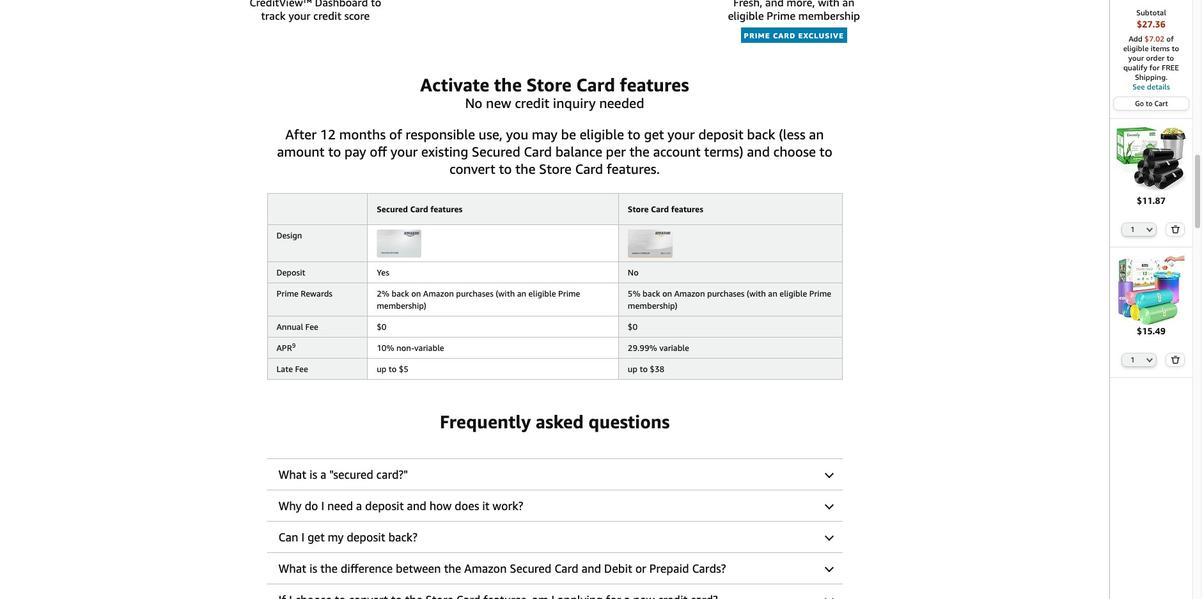 Task type: vqa. For each thing, say whether or not it's contained in the screenshot.
1st 1 from the bottom of the page
yes



Task type: locate. For each thing, give the bounding box(es) containing it.
2 is from the top
[[310, 562, 318, 576]]

1 horizontal spatial of
[[1167, 34, 1175, 44]]

order
[[1147, 53, 1165, 63]]

amazon inside 5% back on amazon purchases (with an eligible prime membership)
[[675, 289, 705, 299]]

2 horizontal spatial an
[[810, 127, 825, 142]]

prime inside 2% back on amazon purchases (with an eligible prime membership)
[[559, 289, 581, 299]]

get up account
[[644, 127, 665, 142]]

1 1 from the top
[[1131, 225, 1136, 233]]

design
[[277, 230, 302, 240]]

1 vertical spatial of
[[390, 127, 402, 142]]

1 what from the top
[[279, 468, 307, 482]]

secured down can i get my deposit back? link
[[510, 562, 552, 576]]

1 vertical spatial delete image
[[1172, 356, 1181, 364]]

is down can i get my deposit back?
[[310, 562, 318, 576]]

back
[[747, 127, 776, 142], [392, 289, 409, 299], [643, 289, 661, 299]]

of inside of eligible items to your order to qualify for free shipping.
[[1167, 34, 1175, 44]]

2 horizontal spatial and
[[747, 144, 770, 160]]

secured up secured card image
[[377, 204, 408, 214]]

to down 12
[[328, 144, 341, 160]]

fee right late
[[295, 364, 308, 374]]

late
[[277, 364, 293, 374]]

0 vertical spatial store
[[527, 74, 572, 95]]

1 is from the top
[[310, 468, 318, 482]]

deposit
[[699, 127, 744, 142], [365, 499, 404, 513], [347, 530, 386, 545]]

i right can
[[302, 530, 305, 545]]

1 horizontal spatial purchases
[[708, 289, 745, 299]]

5% back on amazon purchases (with an eligible prime membership)
[[628, 289, 832, 311]]

purchases inside 5% back on amazon purchases (with an eligible prime membership)
[[708, 289, 745, 299]]

purchases for 5%
[[708, 289, 745, 299]]

features for store card features
[[672, 204, 704, 214]]

(less
[[779, 127, 806, 142]]

1 variable from the left
[[415, 343, 445, 353]]

delete image
[[1172, 225, 1181, 233], [1172, 356, 1181, 364]]

store
[[527, 74, 572, 95], [539, 161, 572, 177], [628, 204, 649, 214]]

fee right annual
[[306, 322, 319, 332]]

it
[[483, 499, 490, 513]]

get left my
[[308, 530, 325, 545]]

dropdown image
[[1147, 227, 1154, 232]]

2 purchases from the left
[[708, 289, 745, 299]]

1 delete image from the top
[[1172, 225, 1181, 233]]

10% non-variable
[[377, 343, 445, 353]]

0 horizontal spatial amazon
[[423, 289, 454, 299]]

0 horizontal spatial (with
[[496, 289, 515, 299]]

on
[[412, 289, 421, 299], [663, 289, 673, 299]]

activate
[[421, 74, 490, 95]]

yes
[[377, 267, 390, 278]]

secured card features
[[377, 204, 463, 214]]

and left debit
[[582, 562, 602, 576]]

0 vertical spatial deposit
[[699, 127, 744, 142]]

apr 9
[[277, 342, 296, 353]]

eligible inside after 12 months of responsible use, you may be eligible to get your deposit back (less an amount to pay off your existing secured card balance per the account terms) and choose to convert to the store card features.
[[580, 127, 625, 142]]

what for what is a "secured card?"
[[279, 468, 307, 482]]

2 section expand image from the top
[[825, 501, 834, 510]]

0 vertical spatial is
[[310, 468, 318, 482]]

section expand image
[[825, 532, 834, 541]]

of
[[1167, 34, 1175, 44], [390, 127, 402, 142]]

0 vertical spatial of
[[1167, 34, 1175, 44]]

0 vertical spatial and
[[747, 144, 770, 160]]

1 section expand image from the top
[[825, 470, 834, 479]]

the
[[494, 74, 522, 95], [630, 144, 650, 160], [516, 161, 536, 177], [321, 562, 338, 576], [444, 562, 462, 576]]

2 membership) from the left
[[628, 301, 678, 311]]

2 horizontal spatial your
[[1129, 53, 1145, 63]]

1 prime from the left
[[277, 289, 299, 299]]

2 what from the top
[[279, 562, 307, 576]]

1 horizontal spatial (with
[[747, 289, 767, 299]]

1 left dropdown icon
[[1131, 225, 1136, 233]]

0 vertical spatial delete image
[[1172, 225, 1181, 233]]

new
[[486, 95, 512, 111]]

to right items
[[1173, 44, 1180, 53]]

1 horizontal spatial i
[[321, 499, 325, 513]]

secured down "use,"
[[472, 144, 521, 160]]

membership)
[[377, 301, 427, 311], [628, 301, 678, 311]]

of right months
[[390, 127, 402, 142]]

amazon right 2%
[[423, 289, 454, 299]]

section expand image for debit
[[825, 564, 834, 573]]

delete image right dropdown icon
[[1172, 225, 1181, 233]]

1 left dropdown image
[[1131, 356, 1136, 364]]

10%
[[377, 343, 395, 353]]

1 membership) from the left
[[377, 301, 427, 311]]

on right 5%
[[663, 289, 673, 299]]

membership) inside 2% back on amazon purchases (with an eligible prime membership)
[[377, 301, 427, 311]]

0 horizontal spatial no
[[465, 95, 483, 111]]

back inside after 12 months of responsible use, you may be eligible to get your deposit back (less an amount to pay off your existing secured card balance per the account terms) and choose to convert to the store card features.
[[747, 127, 776, 142]]

back right 5%
[[643, 289, 661, 299]]

secured
[[472, 144, 521, 160], [377, 204, 408, 214], [510, 562, 552, 576]]

2 prime from the left
[[559, 289, 581, 299]]

back right 2%
[[392, 289, 409, 299]]

on inside 2% back on amazon purchases (with an eligible prime membership)
[[412, 289, 421, 299]]

0 vertical spatial section expand image
[[825, 470, 834, 479]]

1 vertical spatial your
[[668, 127, 695, 142]]

(with
[[496, 289, 515, 299], [747, 289, 767, 299]]

0 horizontal spatial membership)
[[377, 301, 427, 311]]

0 horizontal spatial purchases
[[456, 289, 494, 299]]

months
[[339, 127, 386, 142]]

what is a "secured card?" link
[[267, 459, 843, 490]]

amazon for 5%
[[675, 289, 705, 299]]

does
[[455, 499, 480, 513]]

a right 'need'
[[356, 499, 362, 513]]

card
[[774, 31, 796, 40]]

1 vertical spatial i
[[302, 530, 305, 545]]

late fee
[[277, 364, 308, 374]]

0 horizontal spatial a
[[321, 468, 327, 482]]

to right go
[[1147, 99, 1153, 107]]

no
[[465, 95, 483, 111], [628, 267, 639, 278]]

and left how
[[407, 499, 427, 513]]

is
[[310, 468, 318, 482], [310, 562, 318, 576]]

1 horizontal spatial up
[[628, 364, 638, 374]]

what is a "secured card?"
[[279, 468, 408, 482]]

up to $5
[[377, 364, 409, 374]]

delete image right dropdown image
[[1172, 356, 1181, 364]]

purchases inside 2% back on amazon purchases (with an eligible prime membership)
[[456, 289, 494, 299]]

your left order
[[1129, 53, 1145, 63]]

$7.02
[[1145, 34, 1165, 44]]

1 vertical spatial fee
[[295, 364, 308, 374]]

0 horizontal spatial on
[[412, 289, 421, 299]]

deposit
[[277, 267, 306, 278]]

to right convert
[[499, 161, 512, 177]]

variable up $38
[[660, 343, 690, 353]]

your right the off
[[391, 144, 418, 160]]

secured card image image
[[377, 230, 422, 258]]

0 horizontal spatial back
[[392, 289, 409, 299]]

1 horizontal spatial an
[[769, 289, 778, 299]]

variable
[[415, 343, 445, 353], [660, 343, 690, 353]]

how
[[430, 499, 452, 513]]

1 horizontal spatial prime
[[559, 289, 581, 299]]

1 (with from the left
[[496, 289, 515, 299]]

of right $7.02
[[1167, 34, 1175, 44]]

None submit
[[1167, 223, 1185, 236], [1167, 354, 1185, 367], [1167, 223, 1185, 236], [1167, 354, 1185, 367]]

balance
[[556, 144, 603, 160]]

$11.87
[[1138, 195, 1166, 206]]

membership) down 5%
[[628, 301, 678, 311]]

1 vertical spatial deposit
[[365, 499, 404, 513]]

variable right 10%
[[415, 343, 445, 353]]

or
[[636, 562, 647, 576]]

pay
[[345, 144, 366, 160]]

0 vertical spatial secured
[[472, 144, 521, 160]]

on inside 5% back on amazon purchases (with an eligible prime membership)
[[663, 289, 673, 299]]

features for secured card features
[[431, 204, 463, 214]]

section expand image inside why do i need a deposit and how does it work? link
[[825, 501, 834, 510]]

amazon inside 2% back on amazon purchases (with an eligible prime membership)
[[423, 289, 454, 299]]

1 horizontal spatial no
[[628, 267, 639, 278]]

1
[[1131, 225, 1136, 233], [1131, 356, 1136, 364]]

(with inside 5% back on amazon purchases (with an eligible prime membership)
[[747, 289, 767, 299]]

prime for 2% back on amazon purchases (with an eligible prime membership)
[[559, 289, 581, 299]]

hommaly 1.2 gallon 240 pcs small black trash bags, strong garbage bags, bathroom trash can bin liners unscented, mini plastic bags for office, waste basket liner, fit 3,4.5,6 liters, 0.5,0.8,1,1.2 gal image
[[1117, 124, 1187, 194]]

of eligible items to your order to qualify for free shipping.
[[1124, 34, 1180, 82]]

subtotal
[[1137, 8, 1167, 17]]

needed
[[600, 95, 645, 111]]

2 vertical spatial deposit
[[347, 530, 386, 545]]

back for 5% back on amazon purchases (with an eligible prime membership)
[[643, 289, 661, 299]]

section expand image inside what is the difference between the amazon secured card and debit or prepaid cards? link
[[825, 564, 834, 573]]

up down 29.99%
[[628, 364, 638, 374]]

membership) down 2%
[[377, 301, 427, 311]]

$0
[[377, 322, 387, 332], [628, 322, 638, 332]]

to down needed at the top of page
[[628, 127, 641, 142]]

i right do
[[321, 499, 325, 513]]

0 vertical spatial get
[[644, 127, 665, 142]]

prepaid
[[650, 562, 690, 576]]

0 horizontal spatial your
[[391, 144, 418, 160]]

and right terms)
[[747, 144, 770, 160]]

2 (with from the left
[[747, 289, 767, 299]]

is up do
[[310, 468, 318, 482]]

card?"
[[377, 468, 408, 482]]

1 vertical spatial section expand image
[[825, 501, 834, 510]]

an for 5% back on amazon purchases (with an eligible prime membership)
[[769, 289, 778, 299]]

0 horizontal spatial and
[[407, 499, 427, 513]]

prime
[[745, 31, 771, 40]]

1 horizontal spatial variable
[[660, 343, 690, 353]]

2 horizontal spatial amazon
[[675, 289, 705, 299]]

your inside of eligible items to your order to qualify for free shipping.
[[1129, 53, 1145, 63]]

to
[[1173, 44, 1180, 53], [1167, 53, 1175, 63], [1147, 99, 1153, 107], [628, 127, 641, 142], [328, 144, 341, 160], [820, 144, 833, 160], [499, 161, 512, 177], [389, 364, 397, 374], [640, 364, 648, 374]]

0 horizontal spatial get
[[308, 530, 325, 545]]

back?
[[389, 530, 418, 545]]

no left the new
[[465, 95, 483, 111]]

1 vertical spatial secured
[[377, 204, 408, 214]]

my
[[328, 530, 344, 545]]

0 horizontal spatial of
[[390, 127, 402, 142]]

your
[[1129, 53, 1145, 63], [668, 127, 695, 142], [391, 144, 418, 160]]

amazon
[[423, 289, 454, 299], [675, 289, 705, 299], [465, 562, 507, 576]]

why
[[279, 499, 302, 513]]

deposit right my
[[347, 530, 386, 545]]

get
[[644, 127, 665, 142], [308, 530, 325, 545]]

responsible
[[406, 127, 475, 142]]

is inside what is the difference between the amazon secured card and debit or prepaid cards? link
[[310, 562, 318, 576]]

0 horizontal spatial prime
[[277, 289, 299, 299]]

1 vertical spatial store
[[539, 161, 572, 177]]

2 on from the left
[[663, 289, 673, 299]]

of inside after 12 months of responsible use, you may be eligible to get your deposit back (less an amount to pay off your existing secured card balance per the account terms) and choose to convert to the store card features.
[[390, 127, 402, 142]]

is inside what is a "secured card?" link
[[310, 468, 318, 482]]

3 prime from the left
[[810, 289, 832, 299]]

go to cart
[[1136, 99, 1169, 107]]

1 vertical spatial a
[[356, 499, 362, 513]]

deposit down card?" at the left bottom of the page
[[365, 499, 404, 513]]

prime
[[277, 289, 299, 299], [559, 289, 581, 299], [810, 289, 832, 299]]

1 for $15.49
[[1131, 356, 1136, 364]]

2 1 from the top
[[1131, 356, 1136, 364]]

back inside 2% back on amazon purchases (with an eligible prime membership)
[[392, 289, 409, 299]]

1 vertical spatial what
[[279, 562, 307, 576]]

activate the store card features no new credit inquiry needed
[[421, 74, 690, 111]]

what is the difference between the amazon secured card and debit or prepaid cards? link
[[267, 554, 843, 584]]

1 horizontal spatial a
[[356, 499, 362, 513]]

membership) for 2%
[[377, 301, 427, 311]]

store card image image
[[628, 230, 673, 258]]

work?
[[493, 499, 524, 513]]

2%
[[377, 289, 390, 299]]

items
[[1151, 44, 1171, 53]]

1 up from the left
[[377, 364, 387, 374]]

1 vertical spatial is
[[310, 562, 318, 576]]

2 vertical spatial and
[[582, 562, 602, 576]]

per
[[606, 144, 626, 160]]

up down 10%
[[377, 364, 387, 374]]

up for up to $38
[[628, 364, 638, 374]]

2 horizontal spatial back
[[747, 127, 776, 142]]

you
[[506, 127, 529, 142]]

features
[[620, 74, 690, 95], [431, 204, 463, 214], [672, 204, 704, 214]]

0 horizontal spatial an
[[517, 289, 527, 299]]

1 on from the left
[[412, 289, 421, 299]]

0 horizontal spatial i
[[302, 530, 305, 545]]

store card features
[[628, 204, 704, 214]]

what down can
[[279, 562, 307, 576]]

back inside 5% back on amazon purchases (with an eligible prime membership)
[[643, 289, 661, 299]]

your up account
[[668, 127, 695, 142]]

membership) inside 5% back on amazon purchases (with an eligible prime membership)
[[628, 301, 678, 311]]

back left (less
[[747, 127, 776, 142]]

29.99%
[[628, 343, 658, 353]]

i
[[321, 499, 325, 513], [302, 530, 305, 545]]

amazon right 5%
[[675, 289, 705, 299]]

an inside 2% back on amazon purchases (with an eligible prime membership)
[[517, 289, 527, 299]]

1 purchases from the left
[[456, 289, 494, 299]]

2 horizontal spatial prime
[[810, 289, 832, 299]]

0 vertical spatial your
[[1129, 53, 1145, 63]]

card inside activate the store card features no new credit inquiry needed
[[577, 74, 616, 95]]

0 vertical spatial 1
[[1131, 225, 1136, 233]]

the up you
[[494, 74, 522, 95]]

$0 up 10%
[[377, 322, 387, 332]]

1 vertical spatial and
[[407, 499, 427, 513]]

purchases
[[456, 289, 494, 299], [708, 289, 745, 299]]

a left "secured
[[321, 468, 327, 482]]

on for 5%
[[663, 289, 673, 299]]

1 horizontal spatial your
[[668, 127, 695, 142]]

the down you
[[516, 161, 536, 177]]

section expand image
[[825, 470, 834, 479], [825, 501, 834, 510], [825, 564, 834, 573]]

why do i need a deposit and how does it work? link
[[267, 491, 843, 522]]

deposit up terms)
[[699, 127, 744, 142]]

1 horizontal spatial $0
[[628, 322, 638, 332]]

an inside 5% back on amazon purchases (with an eligible prime membership)
[[769, 289, 778, 299]]

0 horizontal spatial $0
[[377, 322, 387, 332]]

1 vertical spatial 1
[[1131, 356, 1136, 364]]

section expand image inside what is a "secured card?" link
[[825, 470, 834, 479]]

and
[[747, 144, 770, 160], [407, 499, 427, 513], [582, 562, 602, 576]]

1 horizontal spatial get
[[644, 127, 665, 142]]

(with inside 2% back on amazon purchases (with an eligible prime membership)
[[496, 289, 515, 299]]

prime inside 5% back on amazon purchases (with an eligible prime membership)
[[810, 289, 832, 299]]

1 horizontal spatial membership)
[[628, 301, 678, 311]]

1 horizontal spatial back
[[643, 289, 661, 299]]

may
[[532, 127, 558, 142]]

on right 2%
[[412, 289, 421, 299]]

amazon down the it
[[465, 562, 507, 576]]

3 section expand image from the top
[[825, 564, 834, 573]]

store up "store card image"
[[628, 204, 649, 214]]

0 vertical spatial i
[[321, 499, 325, 513]]

existing
[[422, 144, 469, 160]]

$0 up 29.99%
[[628, 322, 638, 332]]

up
[[377, 364, 387, 374], [628, 364, 638, 374]]

(with for 2% back on amazon purchases (with an eligible prime membership)
[[496, 289, 515, 299]]

2 up from the left
[[628, 364, 638, 374]]

no up 5%
[[628, 267, 639, 278]]

store up the may
[[527, 74, 572, 95]]

1 horizontal spatial on
[[663, 289, 673, 299]]

2 vertical spatial your
[[391, 144, 418, 160]]

see details link
[[1117, 82, 1187, 91]]

0 horizontal spatial variable
[[415, 343, 445, 353]]

0 vertical spatial fee
[[306, 322, 319, 332]]

to right choose
[[820, 144, 833, 160]]

deposit inside after 12 months of responsible use, you may be eligible to get your deposit back (less an amount to pay off your existing secured card balance per the account terms) and choose to convert to the store card features.
[[699, 127, 744, 142]]

0 vertical spatial what
[[279, 468, 307, 482]]

0 vertical spatial no
[[465, 95, 483, 111]]

0 horizontal spatial up
[[377, 364, 387, 374]]

store down balance
[[539, 161, 572, 177]]

2 vertical spatial section expand image
[[825, 564, 834, 573]]

what up "why"
[[279, 468, 307, 482]]

2 delete image from the top
[[1172, 356, 1181, 364]]



Task type: describe. For each thing, give the bounding box(es) containing it.
what for what is the difference between the amazon secured card and debit or prepaid cards?
[[279, 562, 307, 576]]

$27.36
[[1138, 19, 1166, 29]]

why do i need a deposit and how does it work?
[[279, 499, 524, 513]]

2 variable from the left
[[660, 343, 690, 353]]

frequently asked questions
[[440, 411, 670, 433]]

after 12 months of responsible use, you may be eligible to get your deposit back (less an amount to pay off your existing secured card balance per the account terms) and choose to convert to the store card features.
[[277, 127, 833, 177]]

shipping.
[[1136, 72, 1168, 82]]

after
[[286, 127, 317, 142]]

$38
[[650, 364, 665, 374]]

prime card exclusive
[[745, 31, 845, 40]]

purchases for 2%
[[456, 289, 494, 299]]

inquiry
[[553, 95, 596, 111]]

asked
[[536, 411, 584, 433]]

"secured
[[330, 468, 374, 482]]

see details
[[1133, 82, 1171, 91]]

what is the difference between the amazon secured card and debit or prepaid cards?
[[279, 562, 727, 576]]

prime for 5% back on amazon purchases (with an eligible prime membership)
[[810, 289, 832, 299]]

cart
[[1155, 99, 1169, 107]]

questions
[[589, 411, 670, 433]]

store inside after 12 months of responsible use, you may be eligible to get your deposit back (less an amount to pay off your existing secured card balance per the account terms) and choose to convert to the store card features.
[[539, 161, 572, 177]]

1 for $11.87
[[1131, 225, 1136, 233]]

can i get my deposit back?
[[279, 530, 418, 545]]

to left $38
[[640, 364, 648, 374]]

eligible inside 5% back on amazon purchases (with an eligible prime membership)
[[780, 289, 808, 299]]

rewards
[[301, 289, 333, 299]]

prime rewards
[[277, 289, 333, 299]]

is for a
[[310, 468, 318, 482]]

for
[[1150, 63, 1161, 72]]

features inside activate the store card features no new credit inquiry needed
[[620, 74, 690, 95]]

go to cart link
[[1115, 97, 1189, 110]]

fee for late fee
[[295, 364, 308, 374]]

amazon for 2%
[[423, 289, 454, 299]]

up to $38
[[628, 364, 665, 374]]

eligible inside 2% back on amazon purchases (with an eligible prime membership)
[[529, 289, 556, 299]]

up for up to $5
[[377, 364, 387, 374]]

1 vertical spatial get
[[308, 530, 325, 545]]

see
[[1133, 82, 1146, 91]]

be
[[561, 127, 577, 142]]

section expand image for work?
[[825, 501, 834, 510]]

is for the
[[310, 562, 318, 576]]

and inside after 12 months of responsible use, you may be eligible to get your deposit back (less an amount to pay off your existing secured card balance per the account terms) and choose to convert to the store card features.
[[747, 144, 770, 160]]

12
[[320, 127, 336, 142]]

credit
[[515, 95, 550, 111]]

membership) for 5%
[[628, 301, 678, 311]]

go
[[1136, 99, 1145, 107]]

delete image for $11.87
[[1172, 225, 1181, 233]]

the right between
[[444, 562, 462, 576]]

2 vertical spatial secured
[[510, 562, 552, 576]]

can
[[279, 530, 298, 545]]

do
[[305, 499, 318, 513]]

delete image for $15.49
[[1172, 356, 1181, 364]]

secured inside after 12 months of responsible use, you may be eligible to get your deposit back (less an amount to pay off your existing secured card balance per the account terms) and choose to convert to the store card features.
[[472, 144, 521, 160]]

the up features.
[[630, 144, 650, 160]]

features.
[[607, 161, 660, 177]]

store inside activate the store card features no new credit inquiry needed
[[527, 74, 572, 95]]

0 vertical spatial a
[[321, 468, 327, 482]]

between
[[396, 562, 441, 576]]

9
[[292, 342, 296, 349]]

add $7.02
[[1129, 34, 1167, 44]]

fee for annual fee
[[306, 322, 319, 332]]

1.2 gallon/330pcs strong trash bags colorful clear garbage bags by teivio, bathroom trash can bin liners, small plastic bags for home office kitchen, multicolor image
[[1117, 255, 1187, 325]]

convert
[[450, 161, 496, 177]]

eligible inside of eligible items to your order to qualify for free shipping.
[[1124, 44, 1149, 53]]

details
[[1148, 82, 1171, 91]]

back for 2% back on amazon purchases (with an eligible prime membership)
[[392, 289, 409, 299]]

get inside after 12 months of responsible use, you may be eligible to get your deposit back (less an amount to pay off your existing secured card balance per the account terms) and choose to convert to the store card features.
[[644, 127, 665, 142]]

dropdown image
[[1147, 358, 1154, 363]]

the down my
[[321, 562, 338, 576]]

add
[[1129, 34, 1143, 44]]

cards?
[[693, 562, 727, 576]]

account
[[654, 144, 701, 160]]

apr
[[277, 343, 292, 353]]

1 horizontal spatial amazon
[[465, 562, 507, 576]]

5%
[[628, 289, 641, 299]]

terms)
[[705, 144, 744, 160]]

no inside activate the store card features no new credit inquiry needed
[[465, 95, 483, 111]]

subtotal $27.36
[[1137, 8, 1167, 29]]

on for 2%
[[412, 289, 421, 299]]

$5
[[399, 364, 409, 374]]

an for 2% back on amazon purchases (with an eligible prime membership)
[[517, 289, 527, 299]]

annual
[[277, 322, 303, 332]]

use,
[[479, 127, 503, 142]]

qualify
[[1124, 63, 1148, 72]]

1 horizontal spatial and
[[582, 562, 602, 576]]

choose
[[774, 144, 817, 160]]

to left the $5
[[389, 364, 397, 374]]

deposit inside why do i need a deposit and how does it work? link
[[365, 499, 404, 513]]

frequently
[[440, 411, 531, 433]]

1 $0 from the left
[[377, 322, 387, 332]]

difference
[[341, 562, 393, 576]]

2 vertical spatial store
[[628, 204, 649, 214]]

2% back on amazon purchases (with an eligible prime membership)
[[377, 289, 581, 311]]

to inside 'link'
[[1147, 99, 1153, 107]]

off
[[370, 144, 387, 160]]

to right order
[[1167, 53, 1175, 63]]

exclusive
[[799, 31, 845, 40]]

non-
[[397, 343, 415, 353]]

need
[[328, 499, 353, 513]]

deposit inside can i get my deposit back? link
[[347, 530, 386, 545]]

debit
[[605, 562, 633, 576]]

the inside activate the store card features no new credit inquiry needed
[[494, 74, 522, 95]]

an inside after 12 months of responsible use, you may be eligible to get your deposit back (less an amount to pay off your existing secured card balance per the account terms) and choose to convert to the store card features.
[[810, 127, 825, 142]]

1 vertical spatial no
[[628, 267, 639, 278]]

(with for 5% back on amazon purchases (with an eligible prime membership)
[[747, 289, 767, 299]]

annual fee
[[277, 322, 319, 332]]

29.99% variable
[[628, 343, 690, 353]]

can i get my deposit back? link
[[267, 522, 843, 553]]

$15.49
[[1138, 326, 1166, 337]]

2 $0 from the left
[[628, 322, 638, 332]]



